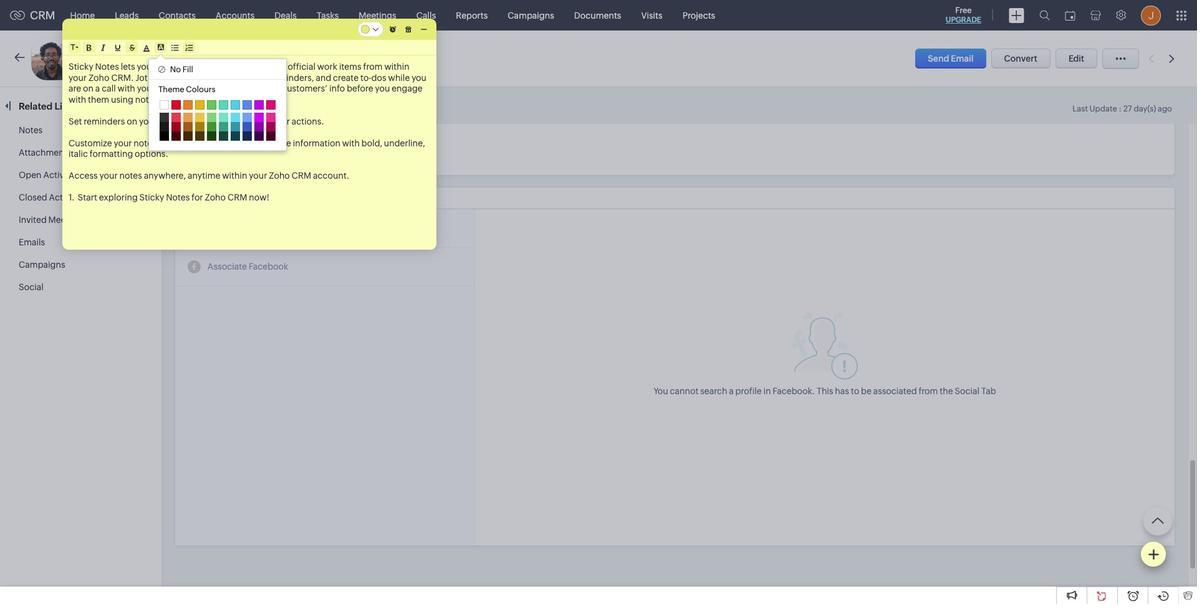Task type: describe. For each thing, give the bounding box(es) containing it.
notes!
[[135, 94, 161, 104]]

1 vertical spatial social
[[19, 282, 43, 292]]

#052a55 cell
[[243, 132, 252, 141]]

has
[[835, 386, 849, 396]]

want
[[208, 138, 228, 148]]

#ab7d0c cell
[[195, 122, 205, 132]]

1 vertical spatial crm
[[292, 171, 311, 181]]

1 row from the top
[[158, 100, 277, 113]]

#000000 cell
[[160, 132, 169, 141]]

#209e88 cell
[[219, 122, 228, 132]]

call
[[102, 84, 116, 94]]

reports
[[456, 10, 488, 20]]

of
[[252, 84, 260, 94]]

anytime
[[188, 171, 220, 181]]

crm link
[[10, 9, 55, 22]]

#ab5b0c cell
[[183, 122, 193, 132]]

customers.
[[157, 84, 203, 94]]

crm.
[[111, 73, 134, 83]]

#60dfc9 cell
[[219, 113, 228, 122]]

2 horizontal spatial zoho
[[269, 171, 290, 181]]

#f2458c cell
[[266, 113, 276, 122]]

add campaigns link
[[266, 133, 351, 150]]

overview
[[190, 100, 231, 110]]

edit button
[[1056, 49, 1097, 69]]

reminders,
[[270, 73, 314, 83]]

#38d7bb cell
[[219, 100, 228, 110]]

1 horizontal spatial social
[[188, 193, 215, 204]]

1 vertical spatial the
[[940, 386, 953, 396]]

your down the timeline
[[272, 116, 290, 126]]

mr.
[[84, 51, 104, 65]]

send email button
[[915, 49, 986, 69]]

open activities link
[[19, 170, 81, 180]]

your up notes!
[[137, 84, 155, 94]]

1 vertical spatial and
[[183, 116, 199, 126]]

ago
[[1158, 104, 1172, 113]]

leads link
[[105, 0, 149, 30]]

down
[[149, 73, 172, 83]]

from for associated
[[919, 386, 938, 396]]

2 vertical spatial crm
[[228, 193, 247, 203]]

0 horizontal spatial within
[[222, 171, 247, 181]]

contacts
[[159, 10, 196, 20]]

#398ef3 cell
[[243, 100, 252, 110]]

christopher
[[107, 51, 178, 65]]

#d145f2 cell
[[254, 113, 264, 122]]

about for notified
[[246, 116, 270, 126]]

#ffffff cell
[[160, 100, 169, 110]]

prioritize
[[255, 138, 291, 148]]

grid inside theme colours element
[[158, 100, 277, 141]]

reports link
[[446, 0, 498, 30]]

tab
[[981, 386, 996, 396]]

open
[[19, 170, 42, 180]]

underline,
[[384, 138, 425, 148]]

notes inside "sticky notes lets you pin up personal notes about your official work items from within your zoho crm. jot down info as bullet points, set reminders, and create to-dos while you are on a call with your customers. stay on top of your customers' info before you engage with them using notes!"
[[218, 62, 241, 72]]

customize
[[69, 138, 112, 148]]

pin
[[153, 62, 166, 72]]

0 vertical spatial info
[[174, 73, 190, 83]]

notes up exploring
[[119, 171, 142, 181]]

#61a5f5 cell
[[243, 113, 252, 122]]

fill
[[182, 65, 193, 74]]

in
[[763, 386, 771, 396]]

#ab0c4d cell
[[266, 122, 276, 132]]

about for notes
[[242, 62, 266, 72]]

day(s)
[[1134, 104, 1156, 113]]

no for no records found
[[188, 137, 199, 147]]

notified
[[213, 116, 244, 126]]

edit
[[1069, 54, 1084, 64]]

the inside "customize your notes the way you want them. prioritize information with bold, underline, italic formatting options."
[[158, 138, 171, 148]]

no fill
[[170, 65, 193, 74]]

mr. christopher maclead (sample) - rangoni of florence
[[84, 51, 385, 65]]

accounts link
[[206, 0, 265, 30]]

1 vertical spatial meetings
[[48, 215, 86, 225]]

attachments link
[[19, 148, 71, 158]]

anywhere,
[[144, 171, 186, 181]]

attachments
[[19, 148, 71, 158]]

now!
[[249, 193, 269, 203]]

way
[[173, 138, 189, 148]]

profile image
[[1141, 5, 1161, 25]]

set
[[69, 116, 82, 126]]

-
[[291, 54, 294, 64]]

0 horizontal spatial crm
[[30, 9, 55, 22]]

#0c94ab cell
[[231, 122, 240, 132]]

visits link
[[631, 0, 673, 30]]

#ef8216 cell
[[183, 100, 193, 110]]

records
[[201, 137, 232, 147]]

next record image
[[1169, 55, 1177, 63]]

associated
[[873, 386, 917, 396]]

last
[[1073, 104, 1088, 113]]

closed activities link
[[19, 193, 86, 203]]

found
[[234, 137, 258, 147]]

calls link
[[406, 0, 446, 30]]

your up the are
[[69, 73, 87, 83]]

from for items
[[363, 62, 383, 72]]

meetings inside meetings link
[[359, 10, 396, 20]]

closed
[[19, 193, 47, 203]]

27
[[1123, 104, 1132, 113]]

#7dcf7b cell
[[207, 113, 216, 122]]

create new sticky note image
[[1148, 549, 1159, 561]]

associate
[[208, 262, 247, 272]]

0 vertical spatial be
[[201, 116, 211, 126]]

your down set
[[262, 84, 280, 94]]

last update : 27 day(s) ago
[[1073, 104, 1172, 113]]

(sample)
[[234, 51, 288, 65]]

#0c61c6 cell
[[243, 122, 252, 132]]

items
[[339, 62, 361, 72]]

send email
[[928, 54, 974, 64]]

1 horizontal spatial a
[[729, 386, 734, 396]]

you down dos
[[375, 84, 390, 94]]

deals link
[[265, 0, 307, 30]]

#ef166f cell
[[266, 100, 276, 110]]

1 horizontal spatial facebook
[[773, 386, 812, 396]]

for
[[192, 193, 203, 203]]

1 horizontal spatial campaigns link
[[498, 0, 564, 30]]

2 horizontal spatial social
[[955, 386, 980, 396]]

access
[[69, 171, 98, 181]]

invited
[[19, 215, 47, 225]]

update
[[1090, 104, 1117, 113]]

#f24545 cell
[[171, 113, 181, 122]]

set
[[257, 73, 269, 83]]

and inside "sticky notes lets you pin up personal notes about your official work items from within your zoho crm. jot down info as bullet points, set reminders, and create to-dos while you are on a call with your customers. stay on top of your customers' info before you engage with them using notes!"
[[316, 73, 331, 83]]

them
[[88, 94, 109, 104]]

convert
[[1004, 54, 1037, 64]]

up
[[168, 62, 179, 72]]

#492705 cell
[[183, 132, 193, 141]]

documents
[[574, 10, 621, 20]]

0 horizontal spatial campaigns
[[19, 260, 65, 270]]

0 horizontal spatial on
[[83, 84, 94, 94]]

0 vertical spatial facebook
[[249, 262, 288, 272]]

timeline link
[[257, 100, 295, 110]]

calls
[[416, 10, 436, 20]]

accounts
[[216, 10, 255, 20]]

them.
[[230, 138, 254, 148]]

your left #333333 cell
[[139, 116, 157, 126]]

to-
[[360, 73, 371, 83]]



Task type: vqa. For each thing, say whether or not it's contained in the screenshot.
time
no



Task type: locate. For each thing, give the bounding box(es) containing it.
0 horizontal spatial from
[[363, 62, 383, 72]]

facebook
[[249, 262, 288, 272], [773, 386, 812, 396]]

0 horizontal spatial social
[[19, 282, 43, 292]]

1 horizontal spatial campaigns
[[294, 136, 341, 146]]

your up now! at top left
[[249, 171, 267, 181]]

you cannot search a profile in facebook . this has to be associated from the social tab
[[654, 386, 996, 396]]

home
[[70, 10, 95, 20]]

the left #490505 cell
[[158, 138, 171, 148]]

0 horizontal spatial the
[[158, 138, 171, 148]]

set reminders on your notes and be notified about your actions.
[[69, 116, 324, 126]]

engage
[[392, 84, 423, 94]]

from inside "sticky notes lets you pin up personal notes about your official work items from within your zoho crm. jot down info as bullet points, set reminders, and create to-dos while you are on a call with your customers. stay on top of your customers' info before you engage with them using notes!"
[[363, 62, 383, 72]]

you up jot
[[137, 62, 152, 72]]

activities for open activities
[[43, 170, 81, 180]]

associate facebook
[[208, 262, 288, 272]]

2 horizontal spatial notes
[[166, 193, 190, 203]]

reminder image
[[390, 26, 396, 33]]

as
[[192, 73, 200, 83]]

search element
[[1032, 0, 1057, 31]]

this
[[817, 386, 833, 396]]

0 vertical spatial and
[[316, 73, 331, 83]]

campaigns down the actions. at the top
[[294, 136, 341, 146]]

0 vertical spatial sticky
[[69, 62, 93, 72]]

activities down access
[[49, 193, 86, 203]]

0 horizontal spatial with
[[69, 94, 86, 104]]

your
[[268, 62, 286, 72], [69, 73, 87, 83], [137, 84, 155, 94], [262, 84, 280, 94], [139, 116, 157, 126], [272, 116, 290, 126], [114, 138, 132, 148], [99, 171, 118, 181], [249, 171, 267, 181]]

jot
[[136, 73, 148, 83]]

deals
[[275, 10, 297, 20]]

list
[[55, 101, 70, 112]]

within down "customize your notes the way you want them. prioritize information with bold, underline, italic formatting options."
[[222, 171, 247, 181]]

#16d0ef cell
[[231, 100, 240, 110]]

crm left account.
[[292, 171, 311, 181]]

social down anytime
[[188, 193, 215, 204]]

0 horizontal spatial info
[[174, 73, 190, 83]]

1 horizontal spatial no
[[188, 137, 199, 147]]

1 horizontal spatial sticky
[[139, 193, 164, 203]]

0 vertical spatial campaigns
[[508, 10, 554, 20]]

documents link
[[564, 0, 631, 30]]

related
[[19, 101, 52, 112]]

on left top at the left top of page
[[224, 84, 234, 94]]

zoho right for
[[205, 193, 226, 203]]

notes inside "customize your notes the way you want them. prioritize information with bold, underline, italic formatting options."
[[134, 138, 156, 148]]

1 horizontal spatial meetings
[[359, 10, 396, 20]]

from right associated
[[919, 386, 938, 396]]

2 vertical spatial notes
[[166, 193, 190, 203]]

you up the engage
[[412, 73, 426, 83]]

zoho up call
[[88, 73, 109, 83]]

2 row from the top
[[158, 113, 277, 122]]

3 row from the top
[[158, 122, 277, 132]]

activities up closed activities link on the top of page
[[43, 170, 81, 180]]

0 vertical spatial a
[[95, 84, 100, 94]]

0 vertical spatial activities
[[43, 170, 81, 180]]

0 vertical spatial about
[[242, 62, 266, 72]]

#3c0549 cell
[[254, 132, 264, 141]]

actions.
[[292, 116, 324, 126]]

your down formatting
[[99, 171, 118, 181]]

calendar image
[[1065, 10, 1076, 20]]

.
[[812, 386, 815, 396]]

on down using
[[127, 116, 137, 126]]

2 vertical spatial social
[[955, 386, 980, 396]]

#45d9f2 cell
[[231, 113, 240, 122]]

1 horizontal spatial be
[[861, 386, 871, 396]]

2 horizontal spatial on
[[224, 84, 234, 94]]

#f29b45 cell
[[183, 113, 193, 122]]

#490521 cell
[[266, 132, 276, 141]]

top
[[236, 84, 250, 94]]

maclead
[[181, 51, 232, 65]]

row
[[158, 100, 277, 113], [158, 113, 277, 122], [158, 122, 277, 132], [158, 132, 277, 141]]

theme
[[158, 85, 184, 94]]

notes
[[218, 62, 241, 72], [159, 116, 182, 126], [134, 138, 156, 148], [119, 171, 142, 181]]

#ab0c0c cell
[[171, 122, 181, 132]]

2 horizontal spatial campaigns
[[508, 10, 554, 20]]

1 horizontal spatial info
[[329, 84, 345, 94]]

convert button
[[991, 49, 1051, 69]]

work
[[317, 62, 337, 72]]

with down the are
[[69, 94, 86, 104]]

create menu element
[[1001, 0, 1032, 30]]

social down emails
[[19, 282, 43, 292]]

you left #183f17 cell in the top left of the page
[[191, 138, 206, 148]]

1 vertical spatial sticky
[[139, 193, 164, 203]]

send
[[928, 54, 949, 64]]

#054049 cell
[[231, 132, 240, 141]]

0 vertical spatial notes
[[95, 62, 119, 72]]

1 horizontal spatial the
[[940, 386, 953, 396]]

search image
[[1039, 10, 1050, 21]]

info up customers.
[[174, 73, 190, 83]]

0 horizontal spatial and
[[183, 116, 199, 126]]

#191919 cell
[[160, 122, 169, 132]]

a up them
[[95, 84, 100, 94]]

rangoni
[[296, 54, 332, 64]]

1 vertical spatial a
[[729, 386, 734, 396]]

2 vertical spatial with
[[342, 138, 360, 148]]

notes up points,
[[218, 62, 241, 72]]

notes down related
[[19, 125, 43, 135]]

1 vertical spatial be
[[861, 386, 871, 396]]

stay
[[204, 84, 222, 94]]

0 horizontal spatial no
[[170, 65, 181, 74]]

0 vertical spatial the
[[158, 138, 171, 148]]

zoho up now! at top left
[[269, 171, 290, 181]]

0 vertical spatial campaigns link
[[498, 0, 564, 30]]

meetings up reminder image at the top
[[359, 10, 396, 20]]

with inside "customize your notes the way you want them. prioritize information with bold, underline, italic formatting options."
[[342, 138, 360, 148]]

meetings link
[[349, 0, 406, 30]]

1 vertical spatial no
[[188, 137, 199, 147]]

notes inside "sticky notes lets you pin up personal notes about your official work items from within your zoho crm. jot down info as bullet points, set reminders, and create to-dos while you are on a call with your customers. stay on top of your customers' info before you engage with them using notes!"
[[95, 62, 119, 72]]

1 vertical spatial zoho
[[269, 171, 290, 181]]

search
[[700, 386, 727, 396]]

your inside "customize your notes the way you want them. prioritize information with bold, underline, italic formatting options."
[[114, 138, 132, 148]]

from up dos
[[363, 62, 383, 72]]

0 vertical spatial crm
[[30, 9, 55, 22]]

crm left now! at top left
[[228, 193, 247, 203]]

you
[[654, 386, 668, 396]]

#c516ef cell
[[254, 100, 264, 110]]

add
[[276, 136, 293, 146]]

delete image
[[405, 26, 412, 33]]

#efb116 cell
[[195, 100, 205, 110]]

4 row from the top
[[158, 132, 277, 141]]

0 vertical spatial social
[[188, 193, 215, 204]]

sticky inside "sticky notes lets you pin up personal notes about your official work items from within your zoho crm. jot down info as bullet points, set reminders, and create to-dos while you are on a call with your customers. stay on top of your customers' info before you engage with them using notes!"
[[69, 62, 93, 72]]

with down crm. on the top of the page
[[118, 84, 135, 94]]

facebook right associate
[[249, 262, 288, 272]]

0 horizontal spatial meetings
[[48, 215, 86, 225]]

social left tab on the right
[[955, 386, 980, 396]]

theme colours element
[[149, 80, 286, 151]]

2 vertical spatial zoho
[[205, 193, 226, 203]]

grid
[[158, 100, 277, 141]]

to
[[851, 386, 859, 396]]

1 horizontal spatial crm
[[228, 193, 247, 203]]

#ef1616 cell
[[171, 100, 181, 110]]

0 horizontal spatial a
[[95, 84, 100, 94]]

while
[[388, 73, 410, 83]]

info down create
[[329, 84, 345, 94]]

facebook right "in"
[[773, 386, 812, 396]]

cannot
[[670, 386, 699, 396]]

1 horizontal spatial within
[[384, 62, 409, 72]]

#0e443a cell
[[219, 132, 228, 141]]

1 vertical spatial from
[[919, 386, 938, 396]]

lets
[[121, 62, 135, 72]]

notes up #490505 cell
[[159, 116, 182, 126]]

emails link
[[19, 238, 45, 248]]

0 horizontal spatial sticky
[[69, 62, 93, 72]]

with left bold,
[[342, 138, 360, 148]]

#490505 cell
[[171, 132, 181, 141]]

:
[[1119, 104, 1122, 113]]

the left tab on the right
[[940, 386, 953, 396]]

the
[[158, 138, 171, 148], [940, 386, 953, 396]]

within inside "sticky notes lets you pin up personal notes about your official work items from within your zoho crm. jot down info as bullet points, set reminders, and create to-dos while you are on a call with your customers. stay on top of your customers' info before you engage with them using notes!"
[[384, 62, 409, 72]]

information
[[293, 138, 340, 148]]

on right the are
[[83, 84, 94, 94]]

1 horizontal spatial from
[[919, 386, 938, 396]]

campaigns link down emails
[[19, 260, 65, 270]]

0 vertical spatial within
[[384, 62, 409, 72]]

campaigns down emails
[[19, 260, 65, 270]]

1 vertical spatial campaigns
[[294, 136, 341, 146]]

no for no fill
[[170, 65, 181, 74]]

invited meetings
[[19, 215, 86, 225]]

visits
[[641, 10, 663, 20]]

create menu image
[[1009, 8, 1024, 23]]

dos
[[371, 73, 386, 83]]

profile element
[[1134, 0, 1168, 30]]

0 horizontal spatial notes
[[19, 125, 43, 135]]

1 vertical spatial with
[[69, 94, 86, 104]]

1 vertical spatial within
[[222, 171, 247, 181]]

notes left for
[[166, 193, 190, 203]]

leads
[[115, 10, 139, 20]]

about inside "sticky notes lets you pin up personal notes about your official work items from within your zoho crm. jot down info as bullet points, set reminders, and create to-dos while you are on a call with your customers. stay on top of your customers' info before you engage with them using notes!"
[[242, 62, 266, 72]]

1 horizontal spatial on
[[127, 116, 137, 126]]

social link
[[19, 282, 43, 292]]

colours
[[186, 85, 216, 94]]

access your notes anywhere, anytime within your zoho crm account.
[[69, 171, 349, 181]]

sticky up the are
[[69, 62, 93, 72]]

related list
[[19, 101, 72, 112]]

account.
[[313, 171, 349, 181]]

no down #ab5b0c cell
[[188, 137, 199, 147]]

options.
[[135, 149, 168, 159]]

2 horizontal spatial with
[[342, 138, 360, 148]]

you inside "customize your notes the way you want them. prioritize information with bold, underline, italic formatting options."
[[191, 138, 206, 148]]

0 horizontal spatial zoho
[[88, 73, 109, 83]]

1 horizontal spatial notes
[[95, 62, 119, 72]]

1 horizontal spatial zoho
[[205, 193, 226, 203]]

your up formatting
[[114, 138, 132, 148]]

within
[[384, 62, 409, 72], [222, 171, 247, 181]]

closed activities
[[19, 193, 86, 203]]

timeline
[[257, 100, 295, 110]]

#183f17 cell
[[207, 132, 216, 141]]

with
[[118, 84, 135, 94], [69, 94, 86, 104], [342, 138, 360, 148]]

are
[[69, 84, 81, 94]]

be
[[201, 116, 211, 126], [861, 386, 871, 396]]

before
[[347, 84, 373, 94]]

notes
[[95, 62, 119, 72], [19, 125, 43, 135], [166, 193, 190, 203]]

1 vertical spatial about
[[246, 116, 270, 126]]

1 horizontal spatial and
[[316, 73, 331, 83]]

#f2c145 cell
[[195, 113, 205, 122]]

free upgrade
[[946, 6, 981, 24]]

#389235 cell
[[207, 122, 216, 132]]

personal
[[181, 62, 216, 72]]

projects link
[[673, 0, 725, 30]]

zoho inside "sticky notes lets you pin up personal notes about your official work items from within your zoho crm. jot down info as bullet points, set reminders, and create to-dos while you are on a call with your customers. stay on top of your customers' info before you engage with them using notes!"
[[88, 73, 109, 83]]

#8c0cab cell
[[254, 122, 264, 132]]

None field
[[70, 42, 79, 52]]

sticky down anywhere,
[[139, 193, 164, 203]]

social
[[188, 193, 215, 204], [19, 282, 43, 292], [955, 386, 980, 396]]

#333333 cell
[[160, 113, 169, 122]]

0 horizontal spatial be
[[201, 116, 211, 126]]

0 horizontal spatial campaigns link
[[19, 260, 65, 270]]

sticky
[[69, 62, 93, 72], [139, 193, 164, 203]]

a inside "sticky notes lets you pin up personal notes about your official work items from within your zoho crm. jot down info as bullet points, set reminders, and create to-dos while you are on a call with your customers. stay on top of your customers' info before you engage with them using notes!"
[[95, 84, 100, 94]]

1 horizontal spatial with
[[118, 84, 135, 94]]

notes up crm. on the top of the page
[[95, 62, 119, 72]]

you
[[137, 62, 152, 72], [412, 73, 426, 83], [375, 84, 390, 94], [191, 138, 206, 148]]

#493605 cell
[[195, 132, 205, 141]]

your left -
[[268, 62, 286, 72]]

1 vertical spatial campaigns link
[[19, 260, 65, 270]]

email
[[951, 54, 974, 64]]

2 vertical spatial campaigns
[[19, 260, 65, 270]]

0 vertical spatial meetings
[[359, 10, 396, 20]]

0 vertical spatial zoho
[[88, 73, 109, 83]]

home link
[[60, 0, 105, 30]]

and
[[316, 73, 331, 83], [183, 116, 199, 126]]

1 vertical spatial activities
[[49, 193, 86, 203]]

on
[[83, 84, 94, 94], [224, 84, 234, 94], [127, 116, 137, 126]]

no records found
[[188, 137, 258, 147]]

0 horizontal spatial facebook
[[249, 262, 288, 272]]

a left profile
[[729, 386, 734, 396]]

bold,
[[361, 138, 382, 148]]

1 vertical spatial info
[[329, 84, 345, 94]]

of
[[334, 54, 345, 64]]

campaigns inside add campaigns link
[[294, 136, 341, 146]]

campaigns right reports
[[508, 10, 554, 20]]

0 vertical spatial from
[[363, 62, 383, 72]]

italic
[[69, 149, 88, 159]]

crm left home
[[30, 9, 55, 22]]

no
[[170, 65, 181, 74], [188, 137, 199, 147]]

0 vertical spatial no
[[170, 65, 181, 74]]

within up the while
[[384, 62, 409, 72]]

0 vertical spatial with
[[118, 84, 135, 94]]

notes up the options. on the left top
[[134, 138, 156, 148]]

activities for closed activities
[[49, 193, 86, 203]]

1 vertical spatial facebook
[[773, 386, 812, 396]]

2 horizontal spatial crm
[[292, 171, 311, 181]]

meetings down closed activities link on the top of page
[[48, 215, 86, 225]]

1 vertical spatial notes
[[19, 125, 43, 135]]

#5dc35a cell
[[207, 100, 216, 110]]

campaigns link right reports
[[498, 0, 564, 30]]

no left fill
[[170, 65, 181, 74]]

from
[[363, 62, 383, 72], [919, 386, 938, 396]]



